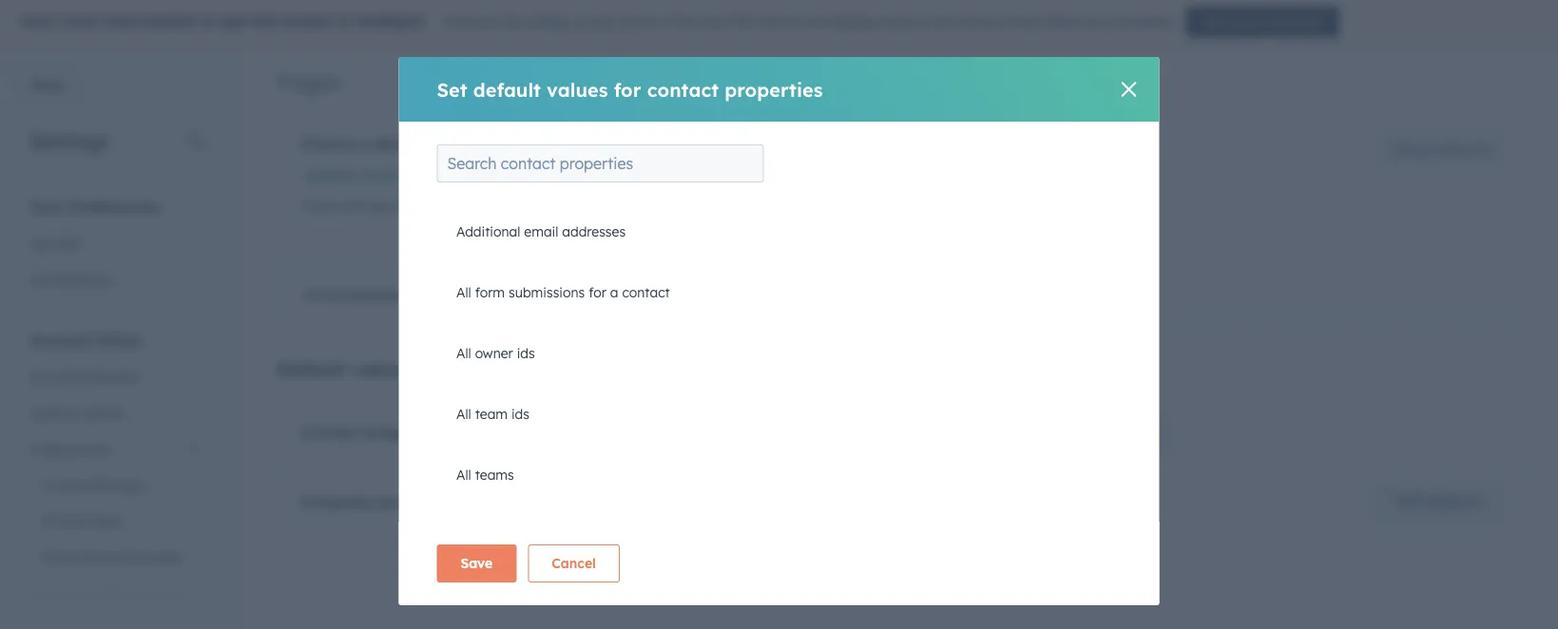 Task type: vqa. For each thing, say whether or not it's contained in the screenshot.
the top &
yes



Task type: describe. For each thing, give the bounding box(es) containing it.
for right submissions
[[588, 284, 606, 301]]

default values for page personalization
[[277, 358, 655, 381]]

forms,
[[622, 14, 662, 30]]

additional email addresses
[[456, 224, 625, 240]]

setup
[[97, 331, 141, 350]]

choose
[[301, 134, 356, 153]]

account defaults
[[30, 369, 138, 385]]

0 vertical spatial contact
[[647, 78, 719, 101]]

all for all form submissions for a contact
[[456, 284, 471, 301]]

information for give more information to get full access to hubspot
[[104, 12, 196, 31]]

seo
[[592, 287, 618, 304]]

notifications
[[30, 272, 112, 288]]

downloads
[[112, 589, 181, 606]]

integrations inside account setup 'element'
[[30, 441, 108, 457]]

to right access
[[337, 12, 353, 31]]

general link
[[19, 226, 213, 262]]

full
[[252, 12, 277, 31]]

personalization
[[507, 358, 655, 381]]

give more information link
[[1187, 7, 1340, 37]]

personalization button
[[278, 273, 432, 320]]

property for company
[[378, 493, 445, 512]]

defaults for company property defaults
[[450, 493, 512, 512]]

for inside popup button
[[415, 167, 434, 184]]

default settings for all domains
[[305, 167, 516, 184]]

seo & crawlers
[[592, 287, 689, 304]]

defaults inside 'edit defaults' button
[[1427, 494, 1481, 510]]

calling,
[[527, 14, 571, 30]]

settings
[[30, 129, 108, 153]]

to
[[663, 198, 677, 214]]

defaults
[[85, 369, 138, 385]]

until
[[879, 14, 906, 30]]

edit
[[458, 134, 488, 153]]

private apps link
[[19, 504, 213, 540]]

private
[[42, 513, 86, 530]]

get
[[222, 12, 247, 31]]

for right setting
[[790, 198, 808, 214]]

1 horizontal spatial more
[[1010, 14, 1042, 30]]

0 vertical spatial your
[[1087, 14, 1115, 30]]

back
[[31, 77, 65, 94]]

contact property defaults
[[301, 423, 498, 442]]

to left get at top left
[[201, 12, 217, 31]]

set default values for contact properties dialog
[[399, 57, 1160, 606]]

apps for connected apps
[[113, 477, 145, 494]]

edit
[[1398, 494, 1424, 510]]

1 vertical spatial values
[[352, 358, 414, 381]]

features like calling, emails, forms, ctas and cms will be unavailable until you let us know more about your business.
[[444, 14, 1175, 30]]

1 horizontal spatial integrations button
[[432, 273, 564, 320]]

settings for default
[[358, 167, 411, 184]]

form
[[475, 284, 505, 301]]

email service provider link
[[19, 540, 213, 576]]

about
[[1046, 14, 1083, 30]]

save
[[461, 555, 493, 572]]

for left page
[[420, 358, 447, 381]]

0 vertical spatial integrations
[[460, 287, 538, 304]]

cancel button
[[528, 545, 620, 583]]

1 horizontal spatial domains
[[535, 198, 589, 214]]

will
[[760, 14, 780, 30]]

provider
[[130, 549, 183, 566]]

private apps
[[42, 513, 122, 530]]

ctas
[[666, 14, 696, 30]]

know
[[973, 14, 1006, 30]]

connected
[[42, 477, 109, 494]]

& for teams
[[69, 405, 79, 421]]

default.
[[612, 198, 659, 214]]

for down forms,
[[614, 78, 642, 101]]

service
[[80, 549, 127, 566]]

users & teams
[[30, 405, 123, 421]]

a right choose
[[361, 134, 371, 153]]

business.
[[1118, 14, 1175, 30]]

all for all team ids
[[456, 406, 471, 423]]

users
[[30, 405, 66, 421]]

email
[[42, 549, 77, 566]]

that
[[967, 198, 993, 214]]

marketplace downloads link
[[19, 580, 213, 616]]

emails,
[[574, 14, 618, 30]]

give for give more information to get full access to hubspot
[[20, 12, 55, 31]]

manage
[[1395, 142, 1439, 156]]

ids for all owner ids
[[517, 345, 535, 362]]

setting
[[743, 198, 786, 214]]

your preferences element
[[19, 196, 213, 298]]

a inside dialog
[[610, 284, 618, 301]]

domains inside popup button
[[458, 167, 516, 184]]

connected apps
[[42, 477, 145, 494]]

a left setting
[[731, 198, 739, 214]]

manage domains
[[1395, 142, 1489, 156]]

settings for these
[[341, 198, 390, 214]]

its
[[492, 134, 511, 153]]

email service provider
[[42, 549, 183, 566]]

a left single
[[811, 198, 820, 214]]

all for all teams
[[456, 467, 471, 484]]

account defaults link
[[19, 359, 213, 395]]

& for crawlers
[[622, 287, 632, 304]]

features
[[444, 14, 498, 30]]

to left edit
[[438, 134, 454, 153]]

connected apps link
[[19, 467, 213, 504]]

save button
[[437, 545, 517, 583]]

general
[[30, 235, 79, 252]]

set default values for contact properties
[[437, 78, 823, 101]]

company
[[301, 493, 374, 512]]

2 horizontal spatial domains
[[1442, 142, 1489, 156]]

ids for all team ids
[[511, 406, 529, 423]]



Task type: locate. For each thing, give the bounding box(es) containing it.
all up applied at left
[[438, 167, 454, 184]]

ids
[[517, 345, 535, 362], [511, 406, 529, 423]]

0 vertical spatial all
[[438, 167, 454, 184]]

default
[[474, 78, 541, 101]]

0 vertical spatial &
[[622, 287, 632, 304]]

default
[[305, 167, 354, 184], [277, 358, 347, 381]]

1 all from the top
[[456, 284, 471, 301]]

give inside give more information link
[[1203, 15, 1227, 29]]

crawlers
[[635, 287, 689, 304]]

& right users
[[69, 405, 79, 421]]

default for default settings for all domains
[[305, 167, 354, 184]]

1 vertical spatial all
[[485, 198, 500, 214]]

more
[[59, 12, 99, 31], [1010, 14, 1042, 30], [1230, 15, 1258, 29]]

& inside button
[[622, 287, 632, 304]]

edit defaults
[[1398, 494, 1481, 510]]

1 vertical spatial account
[[30, 369, 82, 385]]

1 account from the top
[[30, 331, 92, 350]]

account
[[30, 331, 92, 350], [30, 369, 82, 385]]

0 vertical spatial settings
[[358, 167, 411, 184]]

defaults down all teams on the left of the page
[[450, 493, 512, 512]]

more for give more information to get full access to hubspot
[[59, 12, 99, 31]]

a left crawlers
[[610, 284, 618, 301]]

account for account defaults
[[30, 369, 82, 385]]

all form submissions for a contact
[[456, 284, 670, 301]]

domain
[[375, 134, 433, 153], [996, 198, 1044, 214]]

0 vertical spatial account
[[30, 331, 92, 350]]

properties
[[725, 78, 823, 101]]

domain,
[[863, 198, 915, 214]]

1 vertical spatial ids
[[511, 406, 529, 423]]

0 vertical spatial apps
[[113, 477, 145, 494]]

1 vertical spatial property
[[378, 493, 445, 512]]

navigation containing personalization
[[277, 272, 882, 321]]

owner
[[475, 345, 513, 362]]

a
[[361, 134, 371, 153], [731, 198, 739, 214], [811, 198, 820, 214], [610, 284, 618, 301]]

settings:
[[515, 134, 579, 153]]

domains up email
[[535, 198, 589, 214]]

default settings for all domains button
[[301, 157, 541, 195]]

ids right the owner
[[517, 345, 535, 362]]

values up settings:
[[547, 78, 608, 101]]

all team ids
[[456, 406, 529, 423]]

contact
[[647, 78, 719, 101], [622, 284, 670, 301]]

0 horizontal spatial &
[[69, 405, 79, 421]]

& right seo
[[622, 287, 632, 304]]

pages
[[277, 68, 343, 96]]

defaults
[[436, 423, 498, 442], [450, 493, 512, 512], [1427, 494, 1481, 510]]

your
[[1087, 14, 1115, 30], [503, 198, 531, 214]]

defaults right edit
[[1427, 494, 1481, 510]]

access
[[282, 12, 332, 31]]

defaults for contact property defaults
[[436, 423, 498, 442]]

give right business.
[[1203, 15, 1227, 29]]

account up users
[[30, 369, 82, 385]]

default inside popup button
[[305, 167, 354, 184]]

values
[[547, 78, 608, 101], [352, 358, 414, 381]]

team
[[475, 406, 507, 423]]

0 horizontal spatial information
[[104, 12, 196, 31]]

domain up default settings for all domains
[[375, 134, 433, 153]]

cancel
[[552, 555, 596, 572]]

for up applied at left
[[415, 167, 434, 184]]

0 vertical spatial default
[[305, 167, 354, 184]]

all teams
[[456, 467, 514, 484]]

all left team
[[456, 406, 471, 423]]

give up back
[[20, 12, 55, 31]]

2 horizontal spatial more
[[1230, 15, 1258, 29]]

integrations up connected at left
[[30, 441, 108, 457]]

property down contact property defaults
[[378, 493, 445, 512]]

by
[[593, 198, 608, 214]]

account setup element
[[19, 330, 213, 630]]

1 horizontal spatial information
[[1261, 15, 1324, 29]]

contact
[[301, 423, 360, 442]]

give more information
[[1203, 15, 1324, 29]]

0 horizontal spatial values
[[352, 358, 414, 381]]

account setup
[[30, 331, 141, 350]]

1 vertical spatial contact
[[622, 284, 670, 301]]

apps up 'service'
[[90, 513, 122, 530]]

property for contact
[[365, 423, 432, 442]]

apps for private apps
[[90, 513, 122, 530]]

ids right team
[[511, 406, 529, 423]]

1 vertical spatial domains
[[458, 167, 516, 184]]

1 vertical spatial apps
[[90, 513, 122, 530]]

marketplace
[[30, 589, 108, 606]]

property right contact at the bottom left
[[365, 423, 432, 442]]

navigation
[[277, 272, 882, 321]]

0 vertical spatial ids
[[517, 345, 535, 362]]

1 horizontal spatial give
[[1203, 15, 1227, 29]]

these settings are applied to all your domains by default. to change a setting for a single domain, choose that domain above.
[[301, 198, 1090, 214]]

domain right the that
[[996, 198, 1044, 214]]

teams
[[83, 405, 123, 421]]

integrations up all owner ids
[[460, 287, 538, 304]]

settings inside popup button
[[358, 167, 411, 184]]

to
[[201, 12, 217, 31], [337, 12, 353, 31], [438, 134, 454, 153], [469, 198, 482, 214]]

all
[[438, 167, 454, 184], [485, 198, 500, 214]]

values up contact property defaults
[[352, 358, 414, 381]]

2 vertical spatial domains
[[535, 198, 589, 214]]

1 horizontal spatial your
[[1087, 14, 1115, 30]]

back link
[[0, 68, 77, 105]]

information for give more information
[[1261, 15, 1324, 29]]

1 horizontal spatial values
[[547, 78, 608, 101]]

users & teams link
[[19, 395, 213, 431]]

give for give more information
[[1203, 15, 1227, 29]]

0 horizontal spatial domains
[[458, 167, 516, 184]]

manage domains link
[[1379, 134, 1505, 165]]

contact down ctas
[[647, 78, 719, 101]]

0 horizontal spatial give
[[20, 12, 55, 31]]

defaults down team
[[436, 423, 498, 442]]

& inside account setup 'element'
[[69, 405, 79, 421]]

1 horizontal spatial integrations
[[460, 287, 538, 304]]

1 vertical spatial integrations
[[30, 441, 108, 457]]

0 vertical spatial values
[[547, 78, 608, 101]]

are
[[394, 198, 414, 214]]

hubspot
[[358, 12, 425, 31]]

default for default values for page personalization
[[277, 358, 347, 381]]

above.
[[1048, 198, 1090, 214]]

settings
[[358, 167, 411, 184], [341, 198, 390, 214]]

all for all owner ids
[[456, 345, 471, 362]]

0 horizontal spatial all
[[438, 167, 454, 184]]

default up contact at the bottom left
[[277, 358, 347, 381]]

0 vertical spatial domain
[[375, 134, 433, 153]]

apps up private apps link
[[113, 477, 145, 494]]

all up additional
[[485, 198, 500, 214]]

be
[[784, 14, 800, 30]]

all left teams at the left of the page
[[456, 467, 471, 484]]

property
[[365, 423, 432, 442], [378, 493, 445, 512]]

submissions
[[508, 284, 585, 301]]

settings left are on the top of page
[[341, 198, 390, 214]]

more for give more information
[[1230, 15, 1258, 29]]

additional
[[456, 224, 520, 240]]

0 horizontal spatial your
[[503, 198, 531, 214]]

your preferences
[[30, 197, 159, 216]]

4 all from the top
[[456, 467, 471, 484]]

to up additional
[[469, 198, 482, 214]]

personalization
[[304, 287, 406, 304]]

change
[[681, 198, 727, 214]]

your
[[30, 197, 65, 216]]

unavailable
[[803, 14, 875, 30]]

cms
[[728, 14, 757, 30]]

us
[[955, 14, 969, 30]]

2 account from the top
[[30, 369, 82, 385]]

your right "about"
[[1087, 14, 1115, 30]]

values inside dialog
[[547, 78, 608, 101]]

0 horizontal spatial integrations
[[30, 441, 108, 457]]

Search contact properties search field
[[437, 145, 764, 183]]

0 horizontal spatial domain
[[375, 134, 433, 153]]

contact right seo
[[622, 284, 670, 301]]

settings up are on the top of page
[[358, 167, 411, 184]]

set
[[437, 78, 468, 101]]

1 vertical spatial integrations button
[[19, 431, 213, 467]]

default down choose
[[305, 167, 354, 184]]

integrations
[[460, 287, 538, 304], [30, 441, 108, 457]]

page
[[453, 358, 501, 381]]

give more information to get full access to hubspot
[[20, 12, 425, 31]]

these
[[301, 198, 337, 214]]

1 vertical spatial default
[[277, 358, 347, 381]]

all left the owner
[[456, 345, 471, 362]]

account up account defaults
[[30, 331, 92, 350]]

edit defaults button
[[1374, 483, 1505, 521]]

1 vertical spatial domain
[[996, 198, 1044, 214]]

choose
[[918, 198, 963, 214]]

like
[[502, 14, 523, 30]]

email
[[524, 224, 558, 240]]

1 horizontal spatial domain
[[996, 198, 1044, 214]]

close image
[[1122, 82, 1137, 97]]

1 vertical spatial your
[[503, 198, 531, 214]]

seo & crawlers button
[[564, 273, 716, 320]]

0 vertical spatial integrations button
[[432, 273, 564, 320]]

preferences
[[70, 197, 159, 216]]

apps inside "link"
[[113, 477, 145, 494]]

choose a domain to edit its settings:
[[301, 134, 579, 153]]

1 horizontal spatial all
[[485, 198, 500, 214]]

1 vertical spatial &
[[69, 405, 79, 421]]

0 vertical spatial property
[[365, 423, 432, 442]]

domains down edit
[[458, 167, 516, 184]]

all left the form
[[456, 284, 471, 301]]

addresses
[[562, 224, 625, 240]]

0 horizontal spatial integrations button
[[19, 431, 213, 467]]

0 vertical spatial domains
[[1442, 142, 1489, 156]]

2 all from the top
[[456, 345, 471, 362]]

all owner ids
[[456, 345, 535, 362]]

and
[[700, 14, 724, 30]]

integrations button
[[432, 273, 564, 320], [19, 431, 213, 467]]

domains right manage
[[1442, 142, 1489, 156]]

your up the additional email addresses
[[503, 198, 531, 214]]

1 vertical spatial settings
[[341, 198, 390, 214]]

all inside popup button
[[438, 167, 454, 184]]

integrations button down teams
[[19, 431, 213, 467]]

integrations button up all owner ids
[[432, 273, 564, 320]]

you
[[909, 14, 932, 30]]

0 horizontal spatial more
[[59, 12, 99, 31]]

account for account setup
[[30, 331, 92, 350]]

3 all from the top
[[456, 406, 471, 423]]

1 horizontal spatial &
[[622, 287, 632, 304]]



